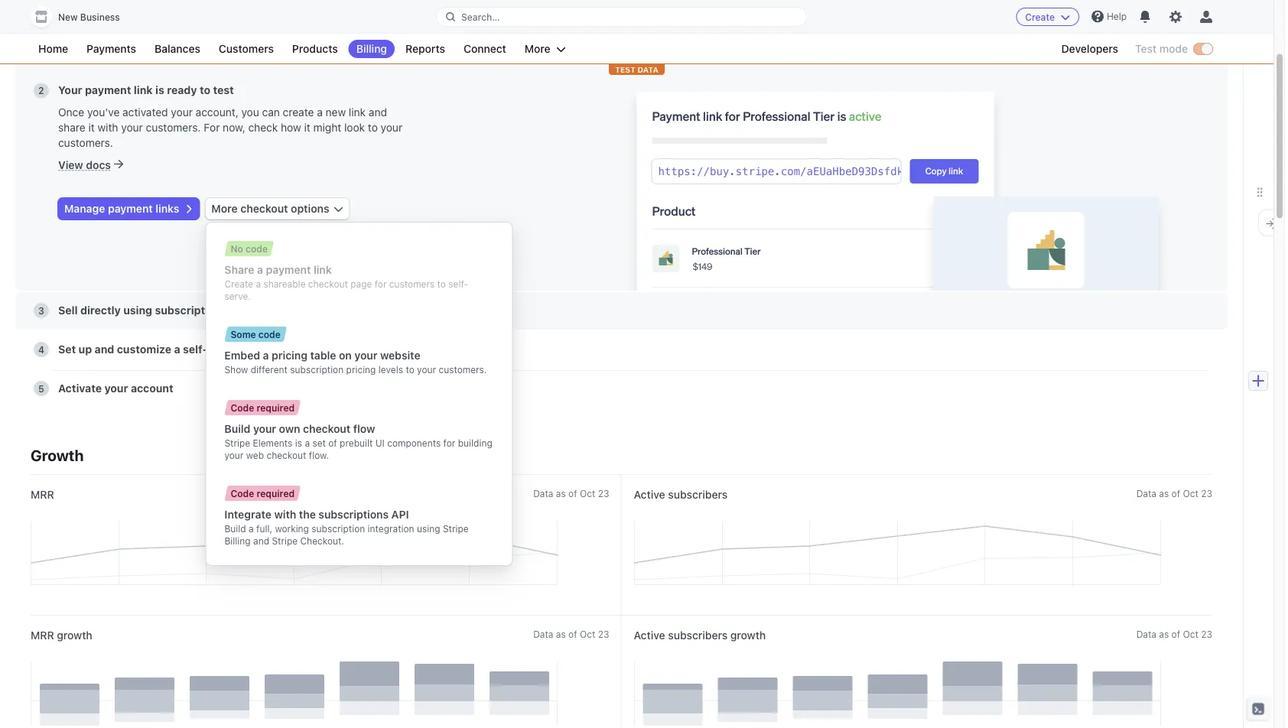 Task type: vqa. For each thing, say whether or not it's contained in the screenshot.
To within the Once you've activated your account, you can create a new link and share it with your customers. For now, check how it might look to your customers.
yes



Task type: locate. For each thing, give the bounding box(es) containing it.
up
[[79, 58, 92, 70], [79, 343, 92, 356]]

build up web
[[225, 423, 251, 435]]

2 set from the top
[[58, 343, 76, 356]]

1 vertical spatial more
[[212, 202, 238, 215]]

1 vertical spatial 2
[[38, 85, 44, 96]]

data for active subscribers growth
[[1137, 629, 1157, 640]]

subscription down embed a pricing table on your website
[[290, 364, 344, 375]]

your up elements
[[253, 423, 276, 435]]

directly
[[80, 304, 121, 317]]

invoices
[[252, 304, 295, 317]]

your left web
[[225, 450, 244, 461]]

0 horizontal spatial is
[[155, 84, 164, 96]]

a inside build a full, working subscription integration using stripe billing and stripe checkout.
[[249, 523, 254, 534]]

1 required from the top
[[257, 402, 295, 413]]

2 vertical spatial customers.
[[439, 364, 487, 375]]

2 vertical spatial to
[[406, 364, 415, 375]]

1 build from the top
[[225, 423, 251, 435]]

1 vertical spatial build
[[225, 523, 246, 534]]

2 down "home" link at top left
[[38, 59, 44, 70]]

2 active from the top
[[634, 629, 665, 642]]

customers. down share
[[58, 136, 113, 149]]

payment for your
[[85, 84, 131, 96]]

1 mrr from the top
[[31, 489, 54, 501]]

oct for active subscribers
[[1183, 488, 1199, 499]]

to for ready
[[200, 84, 210, 96]]

more button
[[517, 40, 574, 58]]

show
[[225, 364, 248, 375]]

link up activated
[[134, 84, 153, 96]]

new
[[326, 106, 346, 118]]

of
[[328, 438, 337, 448], [569, 488, 577, 499], [1172, 488, 1181, 499], [569, 629, 577, 640], [1172, 629, 1181, 640]]

1 horizontal spatial billing
[[356, 42, 387, 55]]

your down the ready
[[171, 106, 193, 118]]

0 vertical spatial up
[[79, 58, 92, 70]]

with up 'working'
[[274, 508, 296, 521]]

subscription inside build a full, working subscription integration using stripe billing and stripe checkout.
[[312, 523, 365, 534]]

subscriptions for api
[[319, 508, 389, 521]]

to inside more checkout options grid
[[406, 364, 415, 375]]

data as of oct 23 for mrr growth
[[533, 629, 609, 640]]

1 vertical spatial stripe
[[443, 523, 469, 534]]

set for set up and customize a self-serve customer portal
[[58, 343, 76, 356]]

up up activate
[[79, 343, 92, 356]]

0 vertical spatial 2
[[38, 59, 44, 70]]

growth
[[31, 446, 84, 464]]

0 vertical spatial code required
[[231, 402, 295, 413]]

Search… text field
[[437, 7, 806, 26]]

self-
[[183, 343, 207, 356]]

2 mrr from the top
[[31, 629, 54, 642]]

subscriptions up set up and customize a self-serve customer portal
[[155, 304, 227, 317]]

0 vertical spatial mrr
[[31, 489, 54, 501]]

it
[[88, 121, 95, 134], [304, 121, 310, 134]]

pricing up different
[[272, 349, 308, 362]]

0 horizontal spatial billing
[[225, 536, 251, 546]]

a left full,
[[249, 523, 254, 534]]

options
[[291, 202, 329, 215]]

0 horizontal spatial with
[[98, 121, 118, 134]]

a inside once you've activated your account, you can create a new link and share it with your customers. for now, check how it might look to your customers.
[[317, 106, 323, 118]]

2 for your payment link is ready to test
[[38, 85, 44, 96]]

pricing down on
[[346, 364, 376, 375]]

code required up own on the left bottom
[[231, 402, 295, 413]]

0 horizontal spatial it
[[88, 121, 95, 134]]

link inside once you've activated your account, you can create a new link and share it with your customers. for now, check how it might look to your customers.
[[349, 106, 366, 118]]

up for an
[[79, 58, 92, 70]]

1 vertical spatial with
[[274, 508, 296, 521]]

2 left "your"
[[38, 85, 44, 96]]

1 horizontal spatial subscriptions
[[319, 508, 389, 521]]

as for mrr
[[556, 488, 566, 499]]

billing down the "integrate"
[[225, 536, 251, 546]]

docs
[[86, 158, 111, 171]]

2 code from the top
[[231, 488, 254, 499]]

website
[[380, 349, 421, 362]]

2 required from the top
[[257, 488, 295, 499]]

payment up you've
[[85, 84, 131, 96]]

0 vertical spatial required
[[257, 402, 295, 413]]

your inside stripe elements is a set of prebuilt ui components for building your web checkout flow.
[[225, 450, 244, 461]]

1 horizontal spatial is
[[295, 438, 302, 448]]

code up the "integrate"
[[231, 488, 254, 499]]

1 vertical spatial code
[[231, 488, 254, 499]]

sell
[[58, 304, 78, 317]]

1 vertical spatial active
[[634, 629, 665, 642]]

to right 'look'
[[368, 121, 378, 134]]

using right 'integration'
[[417, 523, 440, 534]]

0 vertical spatial subscriptions
[[155, 304, 227, 317]]

create
[[1026, 11, 1055, 22]]

activate your account
[[58, 382, 173, 395]]

manage
[[64, 202, 105, 215]]

4
[[38, 344, 44, 355]]

required
[[257, 402, 295, 413], [257, 488, 295, 499]]

1 vertical spatial billing
[[225, 536, 251, 546]]

build inside build a full, working subscription integration using stripe billing and stripe checkout.
[[225, 523, 246, 534]]

elements
[[253, 438, 293, 448]]

code down show
[[231, 402, 254, 413]]

1 up from the top
[[79, 58, 92, 70]]

code required up the "integrate"
[[231, 488, 295, 499]]

manage payment links link
[[58, 198, 199, 220]]

and
[[369, 106, 387, 118], [230, 304, 250, 317], [95, 343, 114, 356], [253, 536, 269, 546]]

more right connect
[[525, 42, 551, 55]]

0 vertical spatial payment
[[85, 84, 131, 96]]

test mode
[[1136, 42, 1188, 55]]

customer
[[239, 343, 289, 356]]

0 horizontal spatial link
[[134, 84, 153, 96]]

payments
[[87, 42, 136, 55]]

stripe up web
[[225, 438, 250, 448]]

checkout
[[145, 58, 194, 70], [241, 202, 288, 215], [303, 423, 351, 435], [267, 450, 306, 461]]

2 build from the top
[[225, 523, 246, 534]]

set down home
[[58, 58, 76, 70]]

active for active subscribers growth
[[634, 629, 665, 642]]

home
[[38, 42, 68, 55]]

for
[[204, 121, 220, 134]]

it down you've
[[88, 121, 95, 134]]

mrr
[[31, 489, 54, 501], [31, 629, 54, 642]]

2 it from the left
[[304, 121, 310, 134]]

look
[[344, 121, 365, 134]]

link up 'look'
[[349, 106, 366, 118]]

0 vertical spatial billing
[[356, 42, 387, 55]]

a up different
[[263, 349, 269, 362]]

0 vertical spatial to
[[200, 84, 210, 96]]

of for mrr growth
[[569, 629, 577, 640]]

1 horizontal spatial more
[[525, 42, 551, 55]]

stripe elements is a set of prebuilt ui components for building your web checkout flow.
[[225, 438, 493, 461]]

2 2 from the top
[[38, 85, 44, 96]]

1 subscribers from the top
[[668, 489, 728, 501]]

0 vertical spatial link
[[134, 84, 153, 96]]

0 horizontal spatial stripe
[[225, 438, 250, 448]]

stripe right 'integration'
[[443, 523, 469, 534]]

and down directly
[[95, 343, 114, 356]]

1 horizontal spatial link
[[349, 106, 366, 118]]

0 vertical spatial build
[[225, 423, 251, 435]]

0 horizontal spatial customers.
[[58, 136, 113, 149]]

0 horizontal spatial more
[[212, 202, 238, 215]]

1 horizontal spatial to
[[368, 121, 378, 134]]

more
[[525, 42, 551, 55], [212, 202, 238, 215]]

balances
[[155, 42, 200, 55]]

to left test in the left top of the page
[[200, 84, 210, 96]]

working
[[275, 523, 309, 534]]

ready
[[167, 84, 197, 96]]

build for build a full, working subscription integration using stripe billing and stripe checkout.
[[225, 523, 246, 534]]

0 vertical spatial active
[[634, 489, 665, 501]]

to down "website"
[[406, 364, 415, 375]]

of for active subscribers growth
[[1172, 629, 1181, 640]]

1 horizontal spatial growth
[[731, 629, 766, 642]]

is left the ready
[[155, 84, 164, 96]]

more inside button
[[525, 42, 551, 55]]

2 subscribers from the top
[[668, 629, 728, 642]]

1 vertical spatial link
[[349, 106, 366, 118]]

2 up from the top
[[79, 343, 92, 356]]

1 active from the top
[[634, 489, 665, 501]]

0 horizontal spatial growth
[[57, 629, 92, 642]]

subscription up checkout.
[[312, 523, 365, 534]]

customers. right levels
[[439, 364, 487, 375]]

1 2 from the top
[[38, 59, 44, 70]]

components
[[387, 438, 441, 448]]

1 vertical spatial code required
[[231, 488, 295, 499]]

0 vertical spatial subscribers
[[668, 489, 728, 501]]

and inside build a full, working subscription integration using stripe billing and stripe checkout.
[[253, 536, 269, 546]]

checkout inside button
[[241, 202, 288, 215]]

the
[[299, 508, 316, 521]]

payment left links
[[108, 202, 153, 215]]

1 vertical spatial is
[[295, 438, 302, 448]]

to inside once you've activated your account, you can create a new link and share it with your customers. for now, check how it might look to your customers.
[[368, 121, 378, 134]]

growth
[[57, 629, 92, 642], [731, 629, 766, 642]]

subscribers
[[668, 489, 728, 501], [668, 629, 728, 642]]

payment
[[85, 84, 131, 96], [108, 202, 153, 215]]

activated
[[123, 106, 168, 118]]

with down you've
[[98, 121, 118, 134]]

more inside button
[[212, 202, 238, 215]]

1 vertical spatial up
[[79, 343, 92, 356]]

0 vertical spatial using
[[123, 304, 152, 317]]

of inside stripe elements is a set of prebuilt ui components for building your web checkout flow.
[[328, 438, 337, 448]]

build down the "integrate"
[[225, 523, 246, 534]]

required for with
[[257, 488, 295, 499]]

set for set up an online checkout
[[58, 58, 76, 70]]

0 vertical spatial subscription
[[290, 364, 344, 375]]

0 vertical spatial code
[[231, 402, 254, 413]]

to
[[200, 84, 210, 96], [368, 121, 378, 134], [406, 364, 415, 375]]

a left set
[[305, 438, 310, 448]]

business
[[80, 12, 120, 23]]

23 for active subscribers growth
[[1201, 629, 1213, 640]]

1 code required from the top
[[231, 402, 295, 413]]

and down full,
[[253, 536, 269, 546]]

set
[[58, 58, 76, 70], [58, 343, 76, 356]]

0 horizontal spatial using
[[123, 304, 152, 317]]

1 vertical spatial set
[[58, 343, 76, 356]]

1 vertical spatial subscriptions
[[319, 508, 389, 521]]

balances link
[[147, 40, 208, 58]]

1 vertical spatial pricing
[[346, 364, 376, 375]]

your down activated
[[121, 121, 143, 134]]

billing
[[356, 42, 387, 55], [225, 536, 251, 546]]

link
[[134, 84, 153, 96], [349, 106, 366, 118]]

subscriptions
[[155, 304, 227, 317], [319, 508, 389, 521]]

0 vertical spatial is
[[155, 84, 164, 96]]

a left self-
[[174, 343, 180, 356]]

0 horizontal spatial to
[[200, 84, 210, 96]]

view docs
[[58, 158, 111, 171]]

Search… search field
[[437, 7, 806, 26]]

0 vertical spatial more
[[525, 42, 551, 55]]

1 vertical spatial mrr
[[31, 629, 54, 642]]

1 vertical spatial subscribers
[[668, 629, 728, 642]]

flow.
[[309, 450, 329, 461]]

1 horizontal spatial with
[[274, 508, 296, 521]]

0 horizontal spatial subscriptions
[[155, 304, 227, 317]]

create
[[283, 106, 314, 118]]

23 for mrr growth
[[598, 629, 609, 640]]

stripe down 'working'
[[272, 536, 298, 546]]

1 vertical spatial payment
[[108, 202, 153, 215]]

1 vertical spatial required
[[257, 488, 295, 499]]

required for your
[[257, 402, 295, 413]]

set right 4
[[58, 343, 76, 356]]

it right how
[[304, 121, 310, 134]]

checkout down elements
[[267, 450, 306, 461]]

1 vertical spatial using
[[417, 523, 440, 534]]

is down build your own checkout flow
[[295, 438, 302, 448]]

0 vertical spatial customers.
[[146, 121, 201, 134]]

1 set from the top
[[58, 58, 76, 70]]

required up own on the left bottom
[[257, 402, 295, 413]]

billing left the reports
[[356, 42, 387, 55]]

checkout up set
[[303, 423, 351, 435]]

checkout left options
[[241, 202, 288, 215]]

how
[[281, 121, 301, 134]]

more right links
[[212, 202, 238, 215]]

using right directly
[[123, 304, 152, 317]]

2 code required from the top
[[231, 488, 295, 499]]

billing inside build a full, working subscription integration using stripe billing and stripe checkout.
[[225, 536, 251, 546]]

pricing
[[272, 349, 308, 362], [346, 364, 376, 375]]

data
[[533, 488, 554, 499], [1137, 488, 1157, 499], [533, 629, 554, 640], [1137, 629, 1157, 640]]

your
[[171, 106, 193, 118], [121, 121, 143, 134], [381, 121, 403, 134], [355, 349, 378, 362], [417, 364, 436, 375], [104, 382, 128, 395], [253, 423, 276, 435], [225, 450, 244, 461]]

web
[[246, 450, 264, 461]]

1 vertical spatial subscription
[[312, 523, 365, 534]]

subscribers for active subscribers
[[668, 489, 728, 501]]

required up the "integrate"
[[257, 488, 295, 499]]

prebuilt
[[340, 438, 373, 448]]

2 growth from the left
[[731, 629, 766, 642]]

and right new on the top left
[[369, 106, 387, 118]]

a
[[317, 106, 323, 118], [174, 343, 180, 356], [263, 349, 269, 362], [305, 438, 310, 448], [249, 523, 254, 534]]

2
[[38, 59, 44, 70], [38, 85, 44, 96]]

0 vertical spatial set
[[58, 58, 76, 70]]

up left an
[[79, 58, 92, 70]]

1 vertical spatial customers.
[[58, 136, 113, 149]]

0 vertical spatial pricing
[[272, 349, 308, 362]]

2 horizontal spatial to
[[406, 364, 415, 375]]

your payment link is ready to test
[[58, 84, 234, 96]]

as for mrr growth
[[556, 629, 566, 640]]

set
[[312, 438, 326, 448]]

1 vertical spatial to
[[368, 121, 378, 134]]

data as of oct 23 for mrr
[[533, 488, 609, 499]]

2 vertical spatial stripe
[[272, 536, 298, 546]]

customers. down activated
[[146, 121, 201, 134]]

ui
[[376, 438, 385, 448]]

your left account
[[104, 382, 128, 395]]

serve
[[207, 343, 237, 356]]

data for mrr growth
[[533, 629, 554, 640]]

1 horizontal spatial stripe
[[272, 536, 298, 546]]

1 horizontal spatial it
[[304, 121, 310, 134]]

0 vertical spatial with
[[98, 121, 118, 134]]

some
[[231, 329, 256, 340]]

and inside once you've activated your account, you can create a new link and share it with your customers. for now, check how it might look to your customers.
[[369, 106, 387, 118]]

integrate with the subscriptions api
[[225, 508, 409, 521]]

2 horizontal spatial customers.
[[439, 364, 487, 375]]

subscriptions inside more checkout options grid
[[319, 508, 389, 521]]

as for active subscribers growth
[[1159, 629, 1169, 640]]

a left new on the top left
[[317, 106, 323, 118]]

subscriptions up build a full, working subscription integration using stripe billing and stripe checkout.
[[319, 508, 389, 521]]

data as of oct 23 for active subscribers
[[1137, 488, 1213, 499]]

test data
[[615, 65, 659, 74]]

customers. inside more checkout options grid
[[439, 364, 487, 375]]

data for active subscribers
[[1137, 488, 1157, 499]]

0 vertical spatial stripe
[[225, 438, 250, 448]]

1 horizontal spatial using
[[417, 523, 440, 534]]

1 code from the top
[[231, 402, 254, 413]]

customers link
[[211, 40, 282, 58]]

2 for set up an online checkout
[[38, 59, 44, 70]]



Task type: describe. For each thing, give the bounding box(es) containing it.
manage payment links
[[64, 202, 179, 215]]

billing link
[[349, 40, 395, 58]]

a inside stripe elements is a set of prebuilt ui components for building your web checkout flow.
[[305, 438, 310, 448]]

build your own checkout flow
[[225, 423, 375, 435]]

code required for your
[[231, 402, 295, 413]]

for
[[443, 438, 456, 448]]

1 growth from the left
[[57, 629, 92, 642]]

activate
[[58, 382, 102, 395]]

data
[[638, 65, 659, 74]]

checkout inside stripe elements is a set of prebuilt ui components for building your web checkout flow.
[[267, 450, 306, 461]]

reports link
[[398, 40, 453, 58]]

active subscribers growth
[[634, 629, 766, 642]]

view
[[58, 158, 83, 171]]

checkout down balances
[[145, 58, 194, 70]]

different
[[251, 364, 288, 375]]

data for mrr
[[533, 488, 554, 499]]

oct for mrr growth
[[580, 629, 596, 640]]

developers link
[[1054, 40, 1126, 58]]

with inside more checkout options grid
[[274, 508, 296, 521]]

table
[[310, 349, 336, 362]]

connect
[[464, 42, 506, 55]]

test
[[615, 65, 636, 74]]

account
[[131, 382, 173, 395]]

3
[[38, 305, 44, 316]]

some code
[[231, 329, 281, 340]]

up for and
[[79, 343, 92, 356]]

mrr for mrr
[[31, 489, 54, 501]]

test
[[1136, 42, 1157, 55]]

your up show different subscription pricing levels to your customers.
[[355, 349, 378, 362]]

of for mrr
[[569, 488, 577, 499]]

you've
[[87, 106, 120, 118]]

mrr for mrr growth
[[31, 629, 54, 642]]

1 it from the left
[[88, 121, 95, 134]]

build a full, working subscription integration using stripe billing and stripe checkout.
[[225, 523, 469, 546]]

code
[[259, 329, 281, 340]]

1 horizontal spatial pricing
[[346, 364, 376, 375]]

oct for mrr
[[580, 488, 596, 499]]

code for build
[[231, 402, 254, 413]]

home link
[[31, 40, 76, 58]]

integration
[[368, 523, 414, 534]]

your down "website"
[[417, 364, 436, 375]]

an
[[95, 58, 107, 70]]

test
[[213, 84, 234, 96]]

flow
[[353, 423, 375, 435]]

oct for active subscribers growth
[[1183, 629, 1199, 640]]

2 horizontal spatial stripe
[[443, 523, 469, 534]]

active for active subscribers
[[634, 489, 665, 501]]

subscriptions for and
[[155, 304, 227, 317]]

5
[[38, 383, 44, 394]]

with inside once you've activated your account, you can create a new link and share it with your customers. for now, check how it might look to your customers.
[[98, 121, 118, 134]]

set up and customize a self-serve customer portal
[[58, 343, 324, 356]]

code for integrate
[[231, 488, 254, 499]]

once you've activated your account, you can create a new link and share it with your customers. for now, check how it might look to your customers.
[[58, 106, 403, 149]]

help
[[1107, 11, 1127, 22]]

integrate
[[225, 508, 272, 521]]

your right 'look'
[[381, 121, 403, 134]]

customize
[[117, 343, 171, 356]]

more checkout options
[[212, 202, 329, 215]]

mode
[[1160, 42, 1188, 55]]

account,
[[196, 106, 239, 118]]

data as of oct 23 for active subscribers growth
[[1137, 629, 1213, 640]]

is inside stripe elements is a set of prebuilt ui components for building your web checkout flow.
[[295, 438, 302, 448]]

payment for manage
[[108, 202, 153, 215]]

once
[[58, 106, 84, 118]]

links
[[156, 202, 179, 215]]

sell directly using subscriptions and invoices
[[58, 304, 295, 317]]

more checkout options button
[[205, 198, 349, 220]]

reports
[[406, 42, 445, 55]]

embed a pricing table on your website
[[225, 349, 421, 362]]

share
[[58, 121, 85, 134]]

mrr growth
[[31, 629, 92, 642]]

new business button
[[31, 6, 135, 28]]

0 horizontal spatial pricing
[[272, 349, 308, 362]]

build for build your own checkout flow
[[225, 423, 251, 435]]

on
[[339, 349, 352, 362]]

1 horizontal spatial customers.
[[146, 121, 201, 134]]

you
[[241, 106, 259, 118]]

connect link
[[456, 40, 514, 58]]

online
[[110, 58, 142, 70]]

to for levels
[[406, 364, 415, 375]]

products
[[292, 42, 338, 55]]

show different subscription pricing levels to your customers.
[[225, 364, 487, 375]]

more for more
[[525, 42, 551, 55]]

using inside build a full, working subscription integration using stripe billing and stripe checkout.
[[417, 523, 440, 534]]

23 for mrr
[[598, 488, 609, 499]]

23 for active subscribers
[[1201, 488, 1213, 499]]

code required for with
[[231, 488, 295, 499]]

more for more checkout options
[[212, 202, 238, 215]]

check
[[248, 121, 278, 134]]

building
[[458, 438, 493, 448]]

your
[[58, 84, 82, 96]]

new business
[[58, 12, 120, 23]]

set up an online checkout
[[58, 58, 194, 70]]

view docs link
[[58, 158, 123, 171]]

might
[[313, 121, 341, 134]]

notifications image
[[1139, 11, 1152, 23]]

help button
[[1086, 4, 1133, 29]]

stripe inside stripe elements is a set of prebuilt ui components for building your web checkout flow.
[[225, 438, 250, 448]]

now,
[[223, 121, 245, 134]]

portal
[[292, 343, 324, 356]]

more checkout options grid
[[212, 229, 506, 559]]

payments link
[[79, 40, 144, 58]]

customers
[[219, 42, 274, 55]]

of for active subscribers
[[1172, 488, 1181, 499]]

full,
[[256, 523, 272, 534]]

create button
[[1016, 8, 1080, 26]]

active subscribers
[[634, 489, 728, 501]]

checkout.
[[300, 536, 344, 546]]

subscribers for active subscribers growth
[[668, 629, 728, 642]]

as for active subscribers
[[1159, 488, 1169, 499]]

developers
[[1062, 42, 1119, 55]]

and up some
[[230, 304, 250, 317]]

own
[[279, 423, 300, 435]]



